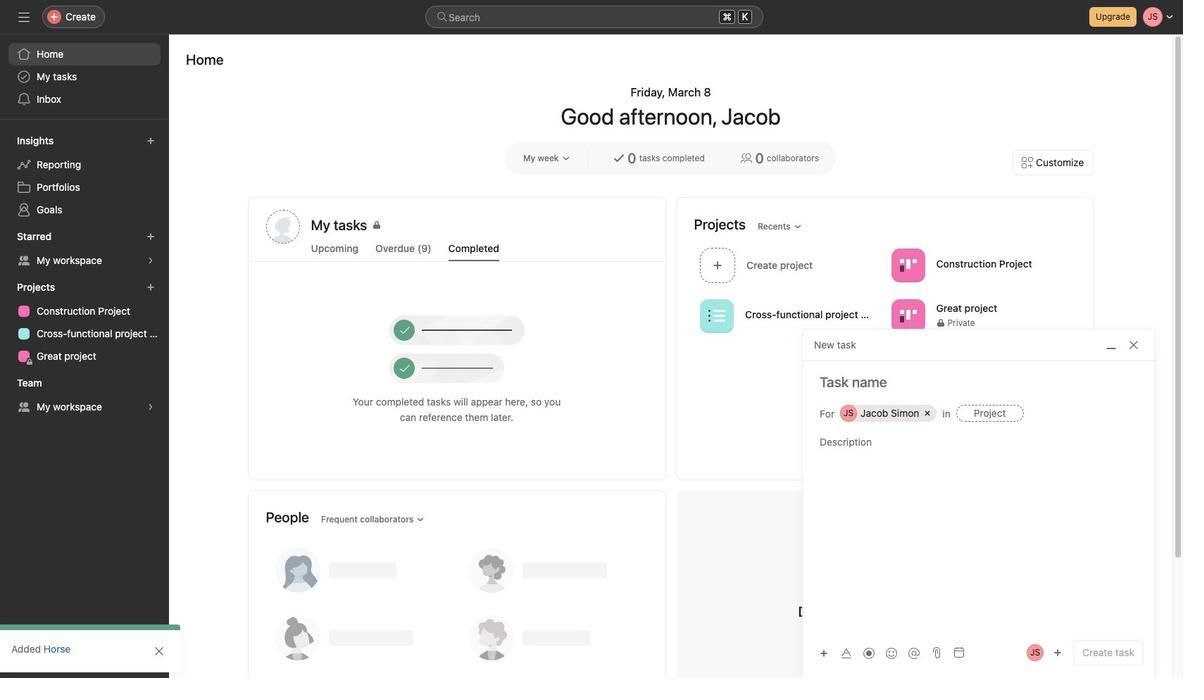 Task type: describe. For each thing, give the bounding box(es) containing it.
global element
[[0, 35, 169, 119]]

add items to starred image
[[147, 232, 155, 241]]

2 board image from the top
[[900, 308, 917, 324]]

formatting image
[[841, 648, 852, 659]]

at mention image
[[909, 648, 920, 659]]

Task name text field
[[803, 373, 1155, 392]]

projects element
[[0, 275, 169, 371]]

insights element
[[0, 128, 169, 224]]

add or remove collaborators from this task image
[[1054, 649, 1062, 657]]

1 board image from the top
[[900, 257, 917, 274]]

starred element
[[0, 224, 169, 275]]

attach a file or paste an image image
[[931, 647, 943, 659]]

emoji image
[[886, 648, 897, 659]]

insert an object image
[[820, 649, 828, 658]]

hide sidebar image
[[18, 11, 30, 23]]



Task type: locate. For each thing, give the bounding box(es) containing it.
0 horizontal spatial close image
[[154, 646, 165, 657]]

see details, my workspace image for starred element
[[147, 256, 155, 265]]

list image
[[708, 308, 725, 324]]

1 vertical spatial see details, my workspace image
[[147, 403, 155, 411]]

see details, my workspace image
[[147, 256, 155, 265], [147, 403, 155, 411]]

toolbar
[[814, 643, 927, 663]]

Search tasks, projects, and more text field
[[426, 6, 764, 28]]

new project or portfolio image
[[147, 283, 155, 292]]

see details, my workspace image inside starred element
[[147, 256, 155, 265]]

1 horizontal spatial close image
[[1129, 340, 1140, 351]]

1 vertical spatial close image
[[154, 646, 165, 657]]

0 vertical spatial see details, my workspace image
[[147, 256, 155, 265]]

record a video image
[[864, 648, 875, 659]]

minimize image
[[1106, 340, 1117, 351]]

1 vertical spatial board image
[[900, 308, 917, 324]]

close image
[[1129, 340, 1140, 351], [154, 646, 165, 657]]

dialog
[[803, 330, 1155, 678]]

board image
[[900, 257, 917, 274], [900, 308, 917, 324]]

see details, my workspace image inside teams element
[[147, 403, 155, 411]]

0 vertical spatial close image
[[1129, 340, 1140, 351]]

None field
[[426, 6, 764, 28]]

add profile photo image
[[266, 210, 300, 244]]

1 see details, my workspace image from the top
[[147, 256, 155, 265]]

select due date image
[[954, 647, 965, 659]]

2 see details, my workspace image from the top
[[147, 403, 155, 411]]

teams element
[[0, 371, 169, 421]]

0 vertical spatial board image
[[900, 257, 917, 274]]

see details, my workspace image for teams element
[[147, 403, 155, 411]]

new insights image
[[147, 137, 155, 145]]



Task type: vqa. For each thing, say whether or not it's contained in the screenshot.
insert an object image
yes



